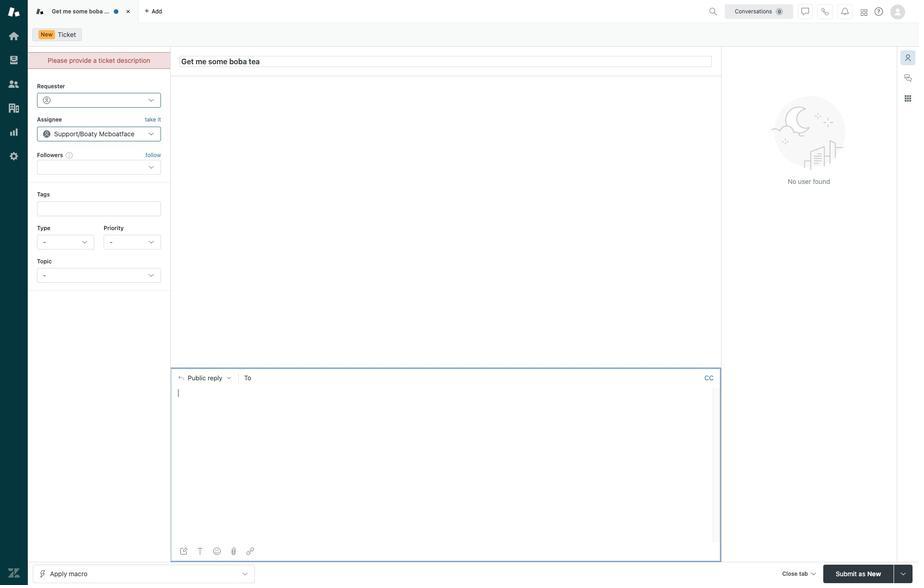 Task type: vqa. For each thing, say whether or not it's contained in the screenshot.
tab
yes



Task type: locate. For each thing, give the bounding box(es) containing it.
tab
[[28, 0, 139, 23]]

main element
[[0, 0, 28, 586]]

admin image
[[8, 150, 20, 162]]

customers image
[[8, 78, 20, 90]]

minimize composer image
[[442, 364, 449, 372]]

zendesk image
[[8, 568, 20, 580]]

draft mode image
[[180, 548, 187, 556]]

reporting image
[[8, 126, 20, 138]]

get started image
[[8, 30, 20, 42]]

get help image
[[875, 7, 883, 16]]

Subject field
[[179, 56, 712, 67]]

close image
[[124, 7, 133, 16]]

format text image
[[197, 548, 204, 556]]

Public reply composer text field
[[174, 388, 710, 407]]



Task type: describe. For each thing, give the bounding box(es) containing it.
add link (cmd k) image
[[247, 548, 254, 556]]

organizations image
[[8, 102, 20, 114]]

tabs tab list
[[28, 0, 705, 23]]

button displays agent's chat status as invisible. image
[[802, 8, 809, 15]]

zendesk support image
[[8, 6, 20, 18]]

insert emojis image
[[213, 548, 221, 556]]

views image
[[8, 54, 20, 66]]

add attachment image
[[230, 548, 237, 556]]

zendesk products image
[[861, 9, 867, 15]]

info on adding followers image
[[66, 152, 73, 159]]

apps image
[[904, 95, 912, 102]]

notifications image
[[841, 8, 849, 15]]

customer context image
[[904, 54, 912, 62]]

secondary element
[[28, 25, 919, 44]]



